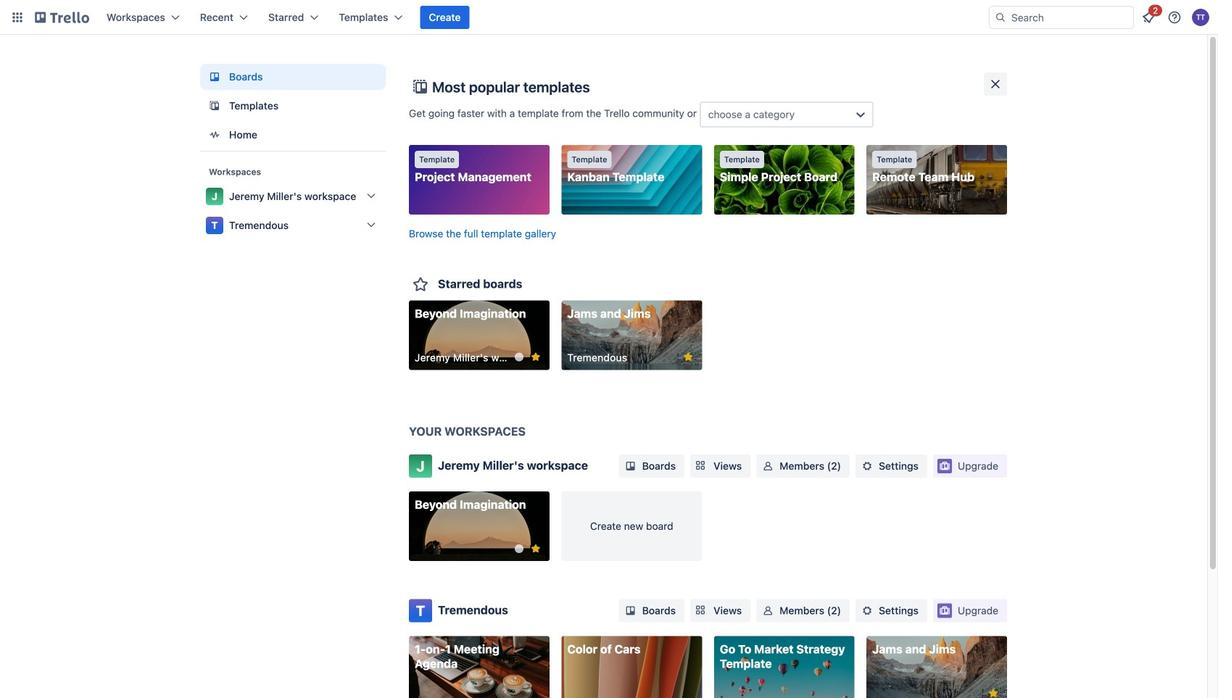 Task type: describe. For each thing, give the bounding box(es) containing it.
2 horizontal spatial sm image
[[860, 604, 874, 618]]

1 horizontal spatial sm image
[[761, 459, 775, 473]]

2 horizontal spatial sm image
[[860, 459, 874, 473]]

2 vertical spatial click to unstar this board. it will be removed from your starred list. image
[[987, 687, 1000, 698]]

home image
[[206, 126, 223, 144]]

search image
[[995, 12, 1006, 23]]

1 horizontal spatial sm image
[[761, 604, 775, 618]]

click to unstar this board. it will be removed from your starred list. image for there is new activity on this board. icon
[[529, 542, 542, 555]]

2 notifications image
[[1140, 9, 1157, 26]]

0 horizontal spatial sm image
[[623, 459, 638, 473]]



Task type: vqa. For each thing, say whether or not it's contained in the screenshot.
second Color: orange, title: none image from the bottom Color: green, title: none image
no



Task type: locate. For each thing, give the bounding box(es) containing it.
0 vertical spatial click to unstar this board. it will be removed from your starred list. image
[[529, 351, 542, 364]]

primary element
[[0, 0, 1218, 35]]

click to unstar this board. it will be removed from your starred list. image for there is new activity on this board. image
[[529, 351, 542, 364]]

Search field
[[1006, 7, 1133, 28]]

open information menu image
[[1167, 10, 1182, 25]]

template board image
[[206, 97, 223, 115]]

back to home image
[[35, 6, 89, 29]]

sm image
[[761, 459, 775, 473], [860, 459, 874, 473], [623, 604, 638, 618]]

1 vertical spatial click to unstar this board. it will be removed from your starred list. image
[[529, 542, 542, 555]]

there is new activity on this board. image
[[515, 353, 523, 361]]

0 horizontal spatial sm image
[[623, 604, 638, 618]]

there is new activity on this board. image
[[515, 545, 523, 553]]

click to unstar this board. it will be removed from your starred list. image
[[529, 351, 542, 364], [529, 542, 542, 555], [987, 687, 1000, 698]]

terry turtle (terryturtle) image
[[1192, 9, 1209, 26]]

board image
[[206, 68, 223, 86]]

sm image
[[623, 459, 638, 473], [761, 604, 775, 618], [860, 604, 874, 618]]



